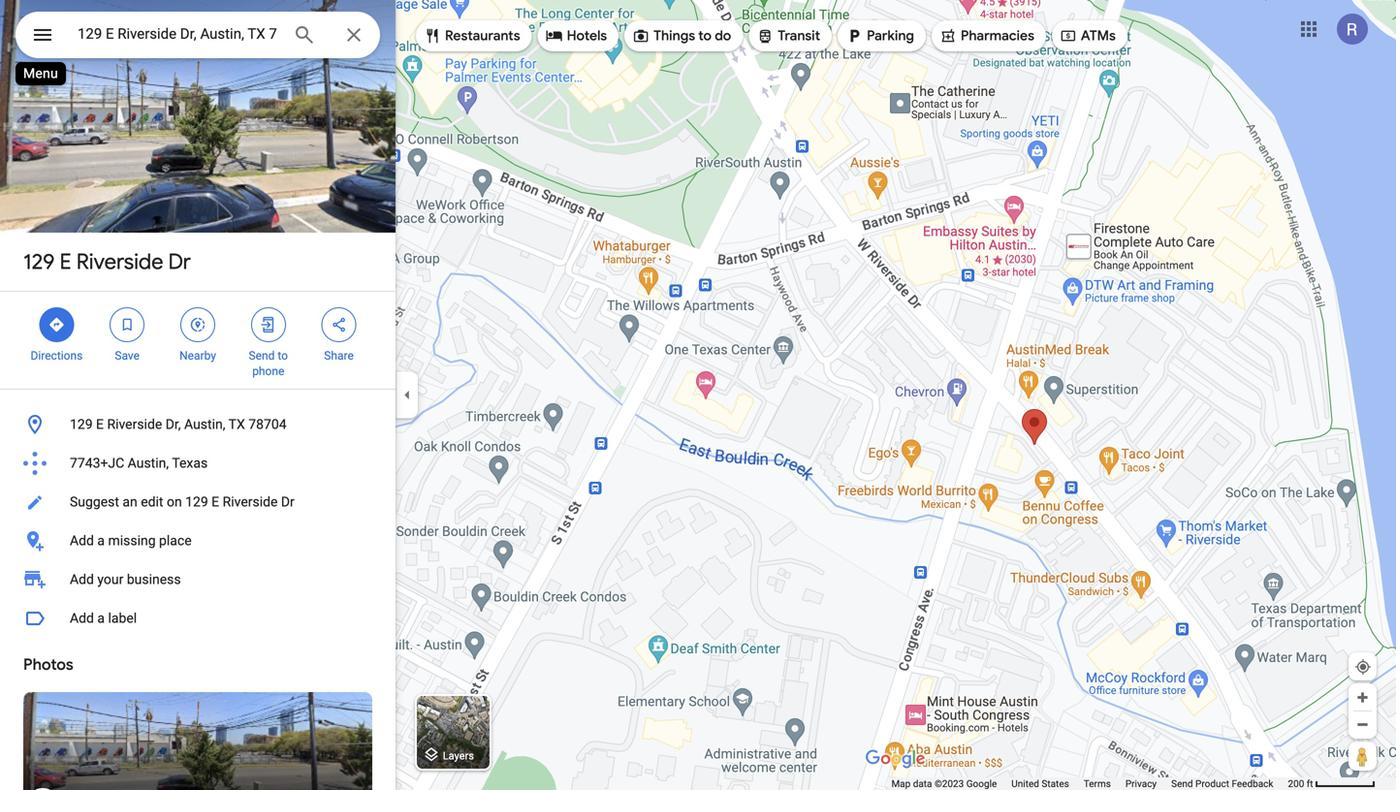 Task type: describe. For each thing, give the bounding box(es) containing it.
do
[[715, 27, 731, 45]]

restaurants
[[445, 27, 520, 45]]

add for add your business
[[70, 572, 94, 588]]

an
[[123, 494, 137, 510]]

atms
[[1081, 27, 1116, 45]]

riverside inside the suggest an edit on 129 e riverside dr button
[[223, 494, 278, 510]]


[[1060, 25, 1077, 47]]

 transit
[[757, 25, 820, 47]]

privacy
[[1126, 778, 1157, 790]]

united
[[1012, 778, 1040, 790]]

photos
[[23, 655, 73, 675]]

add a label
[[70, 610, 137, 626]]

dr,
[[166, 417, 181, 433]]


[[546, 25, 563, 47]]

add for add a missing place
[[70, 533, 94, 549]]

 things to do
[[632, 25, 731, 47]]

product
[[1196, 778, 1230, 790]]

 restaurants
[[424, 25, 520, 47]]

zoom out image
[[1356, 718, 1370, 732]]

edit
[[141, 494, 163, 510]]

pharmacies
[[961, 27, 1035, 45]]

129 e riverside dr, austin, tx 78704
[[70, 417, 287, 433]]


[[846, 25, 863, 47]]

place
[[159, 533, 192, 549]]

 parking
[[846, 25, 914, 47]]

tx
[[229, 417, 245, 433]]


[[31, 21, 54, 49]]

show street view coverage image
[[1349, 742, 1377, 771]]

2 vertical spatial e
[[212, 494, 219, 510]]

things
[[654, 27, 695, 45]]

your
[[97, 572, 123, 588]]

ft
[[1307, 778, 1314, 790]]

200 ft button
[[1288, 778, 1376, 790]]

missing
[[108, 533, 156, 549]]


[[260, 314, 277, 336]]

business
[[127, 572, 181, 588]]

 pharmacies
[[940, 25, 1035, 47]]

0 horizontal spatial dr
[[168, 248, 191, 275]]


[[757, 25, 774, 47]]

austin, inside 7743+jc austin, texas "button"
[[128, 455, 169, 471]]

united states
[[1012, 778, 1069, 790]]

suggest
[[70, 494, 119, 510]]

riverside for dr,
[[107, 417, 162, 433]]

e for 129 e riverside dr
[[60, 248, 71, 275]]

suggest an edit on 129 e riverside dr
[[70, 494, 295, 510]]

transit
[[778, 27, 820, 45]]

 search field
[[16, 12, 380, 62]]

200 ft
[[1288, 778, 1314, 790]]

collapse side panel image
[[397, 385, 418, 406]]

7743+jc
[[70, 455, 124, 471]]

129 e riverside dr, austin, tx 78704 button
[[0, 405, 396, 444]]

129 e riverside dr main content
[[0, 0, 396, 790]]

send for send to phone
[[249, 349, 275, 363]]


[[424, 25, 441, 47]]


[[48, 314, 65, 336]]

on
[[167, 494, 182, 510]]

add your business link
[[0, 561, 396, 599]]



Task type: locate. For each thing, give the bounding box(es) containing it.
1 horizontal spatial to
[[699, 27, 712, 45]]

feedback
[[1232, 778, 1274, 790]]

a left label
[[97, 610, 105, 626]]

2 horizontal spatial e
[[212, 494, 219, 510]]

google maps element
[[0, 0, 1396, 790]]

add a missing place button
[[0, 522, 396, 561]]

label
[[108, 610, 137, 626]]

 hotels
[[546, 25, 607, 47]]

to left do on the right top of the page
[[699, 27, 712, 45]]

1 a from the top
[[97, 533, 105, 549]]

1 horizontal spatial e
[[96, 417, 104, 433]]

nearby
[[179, 349, 216, 363]]

e
[[60, 248, 71, 275], [96, 417, 104, 433], [212, 494, 219, 510]]

0 vertical spatial send
[[249, 349, 275, 363]]

add inside 'button'
[[70, 533, 94, 549]]

actions for 129 e riverside dr region
[[0, 292, 396, 389]]

send inside button
[[1172, 778, 1193, 790]]

a inside button
[[97, 610, 105, 626]]

7743+jc austin, texas button
[[0, 444, 396, 483]]

directions
[[31, 349, 83, 363]]

2 horizontal spatial 129
[[185, 494, 208, 510]]

a
[[97, 533, 105, 549], [97, 610, 105, 626]]


[[632, 25, 650, 47]]

e up ""
[[60, 248, 71, 275]]

austin, right dr,
[[184, 417, 225, 433]]

2 add from the top
[[70, 572, 94, 588]]

7743+jc austin, texas
[[70, 455, 208, 471]]

parking
[[867, 27, 914, 45]]

none field inside 129 e riverside dr, austin, tx 78704 field
[[78, 22, 277, 46]]

2 a from the top
[[97, 610, 105, 626]]

united states button
[[1012, 778, 1069, 790]]

send to phone
[[249, 349, 288, 378]]

1 vertical spatial add
[[70, 572, 94, 588]]

send
[[249, 349, 275, 363], [1172, 778, 1193, 790]]

e right on
[[212, 494, 219, 510]]

save
[[115, 349, 140, 363]]

footer containing map data ©2023 google
[[892, 778, 1288, 790]]

map
[[892, 778, 911, 790]]

200
[[1288, 778, 1305, 790]]

austin, up edit
[[128, 455, 169, 471]]

129 E Riverside Dr, Austin, TX 78704 field
[[16, 12, 380, 58]]

google
[[967, 778, 997, 790]]

1 vertical spatial 129
[[70, 417, 93, 433]]

zoom in image
[[1356, 690, 1370, 705]]

129 up 7743+jc
[[70, 417, 93, 433]]

3 add from the top
[[70, 610, 94, 626]]

to inside send to phone
[[278, 349, 288, 363]]

austin,
[[184, 417, 225, 433], [128, 455, 169, 471]]

0 horizontal spatial austin,
[[128, 455, 169, 471]]

hotels
[[567, 27, 607, 45]]

0 vertical spatial dr
[[168, 248, 191, 275]]

send product feedback button
[[1172, 778, 1274, 790]]

0 horizontal spatial e
[[60, 248, 71, 275]]

None field
[[78, 22, 277, 46]]

0 vertical spatial add
[[70, 533, 94, 549]]

1 horizontal spatial austin,
[[184, 417, 225, 433]]

2 vertical spatial 129
[[185, 494, 208, 510]]

texas
[[172, 455, 208, 471]]

data
[[913, 778, 932, 790]]

map data ©2023 google
[[892, 778, 997, 790]]

privacy button
[[1126, 778, 1157, 790]]

a inside 'button'
[[97, 533, 105, 549]]

0 horizontal spatial send
[[249, 349, 275, 363]]


[[118, 314, 136, 336]]

add your business
[[70, 572, 181, 588]]

1 vertical spatial to
[[278, 349, 288, 363]]

1 vertical spatial send
[[1172, 778, 1193, 790]]

dr down 78704
[[281, 494, 295, 510]]

a left missing
[[97, 533, 105, 549]]

footer
[[892, 778, 1288, 790]]

riverside for dr
[[76, 248, 163, 275]]

add a missing place
[[70, 533, 192, 549]]

a for label
[[97, 610, 105, 626]]

riverside left dr,
[[107, 417, 162, 433]]

©2023
[[935, 778, 964, 790]]

2 vertical spatial add
[[70, 610, 94, 626]]

1 vertical spatial austin,
[[128, 455, 169, 471]]


[[940, 25, 957, 47]]

add left label
[[70, 610, 94, 626]]

suggest an edit on 129 e riverside dr button
[[0, 483, 396, 522]]

129 right on
[[185, 494, 208, 510]]

add a label button
[[0, 599, 396, 638]]

0 vertical spatial riverside
[[76, 248, 163, 275]]

send for send product feedback
[[1172, 778, 1193, 790]]

129 for 129 e riverside dr
[[23, 248, 55, 275]]

1 vertical spatial dr
[[281, 494, 295, 510]]

0 vertical spatial austin,
[[184, 417, 225, 433]]

0 vertical spatial 129
[[23, 248, 55, 275]]

send up phone
[[249, 349, 275, 363]]

states
[[1042, 778, 1069, 790]]

0 horizontal spatial 129
[[23, 248, 55, 275]]

phone
[[252, 365, 284, 378]]

google account: ruby anderson  
(rubyanndersson@gmail.com) image
[[1337, 14, 1368, 45]]

share
[[324, 349, 354, 363]]

 button
[[16, 12, 70, 62]]

to
[[699, 27, 712, 45], [278, 349, 288, 363]]

e for 129 e riverside dr, austin, tx 78704
[[96, 417, 104, 433]]

 atms
[[1060, 25, 1116, 47]]


[[330, 314, 348, 336]]

riverside down 7743+jc austin, texas "button"
[[223, 494, 278, 510]]

129 e riverside dr
[[23, 248, 191, 275]]

1 vertical spatial a
[[97, 610, 105, 626]]

show your location image
[[1355, 658, 1372, 676]]

129 up ""
[[23, 248, 55, 275]]

riverside
[[76, 248, 163, 275], [107, 417, 162, 433], [223, 494, 278, 510]]

to inside  things to do
[[699, 27, 712, 45]]

terms button
[[1084, 778, 1111, 790]]

1 add from the top
[[70, 533, 94, 549]]

dr inside button
[[281, 494, 295, 510]]

send product feedback
[[1172, 778, 1274, 790]]

e up 7743+jc
[[96, 417, 104, 433]]

add left your
[[70, 572, 94, 588]]

send inside send to phone
[[249, 349, 275, 363]]

riverside inside 129 e riverside dr, austin, tx 78704 button
[[107, 417, 162, 433]]

1 vertical spatial e
[[96, 417, 104, 433]]

add
[[70, 533, 94, 549], [70, 572, 94, 588], [70, 610, 94, 626]]

129 for 129 e riverside dr, austin, tx 78704
[[70, 417, 93, 433]]

2 vertical spatial riverside
[[223, 494, 278, 510]]

add inside add a label button
[[70, 610, 94, 626]]

dr
[[168, 248, 191, 275], [281, 494, 295, 510]]

1 horizontal spatial send
[[1172, 778, 1193, 790]]

0 horizontal spatial to
[[278, 349, 288, 363]]

0 vertical spatial e
[[60, 248, 71, 275]]

1 vertical spatial riverside
[[107, 417, 162, 433]]

austin, inside 129 e riverside dr, austin, tx 78704 button
[[184, 417, 225, 433]]

78704
[[248, 417, 287, 433]]

add inside add your business link
[[70, 572, 94, 588]]

add for add a label
[[70, 610, 94, 626]]

129
[[23, 248, 55, 275], [70, 417, 93, 433], [185, 494, 208, 510]]

1 horizontal spatial 129
[[70, 417, 93, 433]]

dr up 
[[168, 248, 191, 275]]

a for missing
[[97, 533, 105, 549]]

0 vertical spatial a
[[97, 533, 105, 549]]

layers
[[443, 750, 474, 762]]

terms
[[1084, 778, 1111, 790]]

send left product
[[1172, 778, 1193, 790]]

riverside up 
[[76, 248, 163, 275]]

footer inside the google maps element
[[892, 778, 1288, 790]]

to up phone
[[278, 349, 288, 363]]


[[189, 314, 207, 336]]

add down suggest
[[70, 533, 94, 549]]

0 vertical spatial to
[[699, 27, 712, 45]]

1 horizontal spatial dr
[[281, 494, 295, 510]]



Task type: vqa. For each thing, say whether or not it's contained in the screenshot.
7
no



